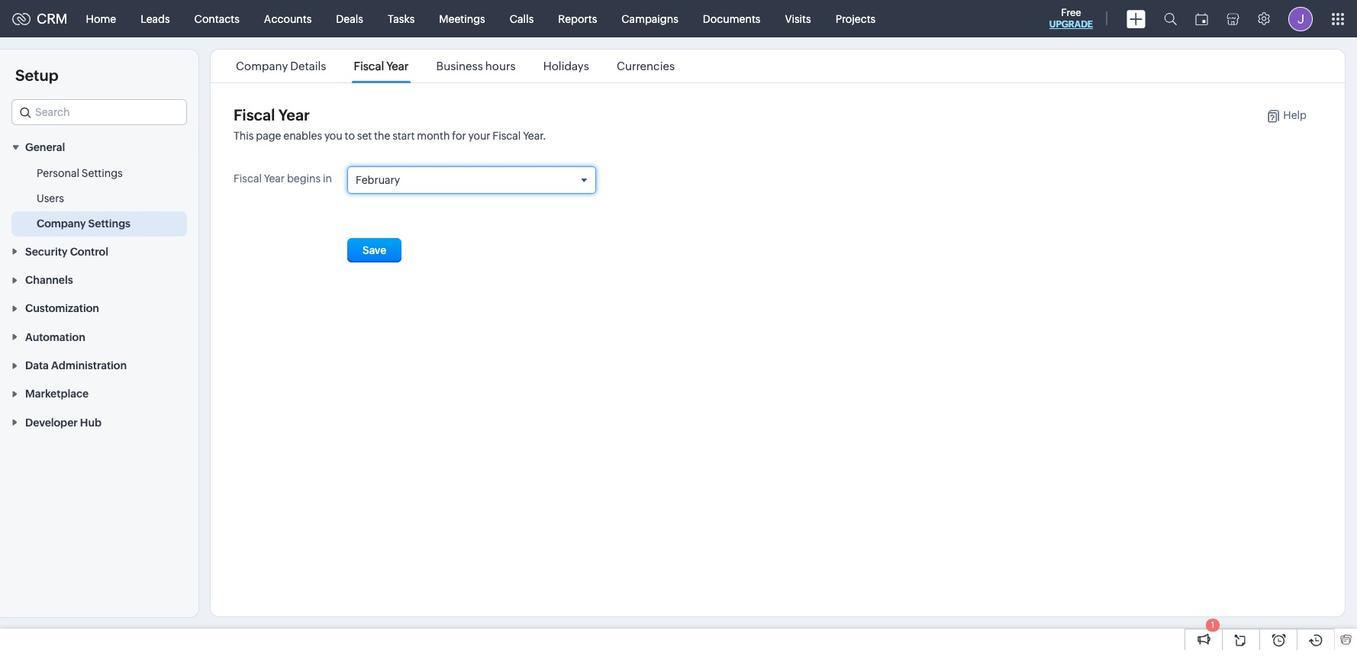 Task type: vqa. For each thing, say whether or not it's contained in the screenshot.
the 'Date'
no



Task type: locate. For each thing, give the bounding box(es) containing it.
customization
[[25, 303, 99, 315]]

accounts link
[[252, 0, 324, 37]]

None field
[[11, 99, 187, 125]]

search image
[[1165, 12, 1178, 25]]

1 horizontal spatial fiscal year
[[354, 60, 409, 73]]

company inside list
[[236, 60, 288, 73]]

fiscal year up the page
[[234, 106, 310, 124]]

hours
[[486, 60, 516, 73]]

reports
[[559, 13, 597, 25]]

company details
[[236, 60, 326, 73]]

fiscal up this
[[234, 106, 275, 124]]

tasks
[[388, 13, 415, 25]]

set
[[357, 130, 372, 142]]

deals link
[[324, 0, 376, 37]]

settings for company settings
[[88, 218, 131, 230]]

calendar image
[[1196, 13, 1209, 25]]

crm link
[[12, 11, 68, 27]]

upgrade
[[1050, 19, 1094, 30]]

settings
[[82, 168, 123, 180], [88, 218, 131, 230]]

company left details
[[236, 60, 288, 73]]

settings down the general dropdown button
[[82, 168, 123, 180]]

None submit
[[347, 238, 402, 263]]

channels
[[25, 274, 73, 286]]

1 vertical spatial settings
[[88, 218, 131, 230]]

fiscal year
[[354, 60, 409, 73], [234, 106, 310, 124]]

general region
[[0, 161, 199, 237]]

documents
[[703, 13, 761, 25]]

business
[[437, 60, 483, 73]]

company settings link
[[37, 216, 131, 232]]

documents link
[[691, 0, 773, 37]]

channels button
[[0, 266, 199, 294]]

create menu image
[[1127, 10, 1146, 28]]

this page enables you to set the start month for your fiscal year.
[[234, 130, 547, 142]]

fiscal year begins in
[[234, 173, 332, 185]]

year left begins
[[264, 173, 285, 185]]

settings for personal settings
[[82, 168, 123, 180]]

1 vertical spatial company
[[37, 218, 86, 230]]

help
[[1284, 109, 1308, 121]]

company inside company settings link
[[37, 218, 86, 230]]

help link
[[1252, 109, 1308, 123]]

year down tasks
[[387, 60, 409, 73]]

create menu element
[[1118, 0, 1156, 37]]

fiscal
[[354, 60, 384, 73], [234, 106, 275, 124], [493, 130, 521, 142], [234, 173, 262, 185]]

security control
[[25, 246, 108, 258]]

currencies link
[[615, 60, 678, 73]]

marketplace button
[[0, 380, 199, 408]]

security control button
[[0, 237, 199, 266]]

accounts
[[264, 13, 312, 25]]

data administration button
[[0, 351, 199, 380]]

fiscal year down tasks
[[354, 60, 409, 73]]

page
[[256, 130, 281, 142]]

fiscal inside list
[[354, 60, 384, 73]]

details
[[290, 60, 326, 73]]

administration
[[51, 360, 127, 372]]

marketplace
[[25, 388, 89, 401]]

home
[[86, 13, 116, 25]]

calls
[[510, 13, 534, 25]]

developer hub
[[25, 417, 102, 429]]

0 vertical spatial company
[[236, 60, 288, 73]]

enables
[[284, 130, 322, 142]]

logo image
[[12, 13, 31, 25]]

the
[[374, 130, 391, 142]]

reports link
[[546, 0, 610, 37]]

for
[[452, 130, 466, 142]]

0 vertical spatial settings
[[82, 168, 123, 180]]

company details link
[[234, 60, 329, 73]]

developer hub button
[[0, 408, 199, 437]]

visits
[[785, 13, 812, 25]]

fiscal down deals link
[[354, 60, 384, 73]]

0 horizontal spatial fiscal year
[[234, 106, 310, 124]]

leads
[[141, 13, 170, 25]]

start
[[393, 130, 415, 142]]

list
[[222, 50, 689, 82]]

hub
[[80, 417, 102, 429]]

year up the enables
[[279, 106, 310, 124]]

projects link
[[824, 0, 888, 37]]

year
[[387, 60, 409, 73], [279, 106, 310, 124], [264, 173, 285, 185]]

deals
[[336, 13, 363, 25]]

search element
[[1156, 0, 1187, 37]]

free
[[1062, 7, 1082, 18]]

this
[[234, 130, 254, 142]]

0 horizontal spatial company
[[37, 218, 86, 230]]

company
[[236, 60, 288, 73], [37, 218, 86, 230]]

users
[[37, 193, 64, 205]]

company for company settings
[[37, 218, 86, 230]]

settings up security control dropdown button at the top left of page
[[88, 218, 131, 230]]

personal settings
[[37, 168, 123, 180]]

fiscal right 'your'
[[493, 130, 521, 142]]

personal
[[37, 168, 79, 180]]

2 vertical spatial year
[[264, 173, 285, 185]]

1 horizontal spatial company
[[236, 60, 288, 73]]

company down users link
[[37, 218, 86, 230]]

year.
[[523, 130, 547, 142]]



Task type: describe. For each thing, give the bounding box(es) containing it.
setup
[[15, 66, 58, 84]]

profile element
[[1280, 0, 1323, 37]]

0 vertical spatial year
[[387, 60, 409, 73]]

Search text field
[[12, 100, 186, 124]]

holidays link
[[541, 60, 592, 73]]

data administration
[[25, 360, 127, 372]]

general button
[[0, 133, 199, 161]]

february
[[356, 174, 400, 186]]

meetings
[[439, 13, 486, 25]]

currencies
[[617, 60, 675, 73]]

you
[[325, 130, 343, 142]]

month
[[417, 130, 450, 142]]

contacts
[[194, 13, 240, 25]]

company settings
[[37, 218, 131, 230]]

1
[[1212, 621, 1215, 630]]

business hours link
[[434, 60, 518, 73]]

company for company details
[[236, 60, 288, 73]]

security
[[25, 246, 68, 258]]

personal settings link
[[37, 166, 123, 181]]

crm
[[37, 11, 68, 27]]

campaigns
[[622, 13, 679, 25]]

free upgrade
[[1050, 7, 1094, 30]]

meetings link
[[427, 0, 498, 37]]

1 vertical spatial year
[[279, 106, 310, 124]]

tasks link
[[376, 0, 427, 37]]

users link
[[37, 191, 64, 206]]

fiscal year link
[[352, 60, 411, 73]]

visits link
[[773, 0, 824, 37]]

calls link
[[498, 0, 546, 37]]

business hours
[[437, 60, 516, 73]]

profile image
[[1289, 6, 1314, 31]]

customization button
[[0, 294, 199, 323]]

leads link
[[128, 0, 182, 37]]

general
[[25, 142, 65, 154]]

0 vertical spatial fiscal year
[[354, 60, 409, 73]]

in
[[323, 173, 332, 185]]

campaigns link
[[610, 0, 691, 37]]

data
[[25, 360, 49, 372]]

automation button
[[0, 323, 199, 351]]

to
[[345, 130, 355, 142]]

automation
[[25, 331, 85, 343]]

control
[[70, 246, 108, 258]]

February field
[[348, 167, 596, 193]]

fiscal down this
[[234, 173, 262, 185]]

your
[[469, 130, 491, 142]]

contacts link
[[182, 0, 252, 37]]

list containing company details
[[222, 50, 689, 82]]

projects
[[836, 13, 876, 25]]

holidays
[[544, 60, 589, 73]]

begins
[[287, 173, 321, 185]]

1 vertical spatial fiscal year
[[234, 106, 310, 124]]

home link
[[74, 0, 128, 37]]

developer
[[25, 417, 78, 429]]



